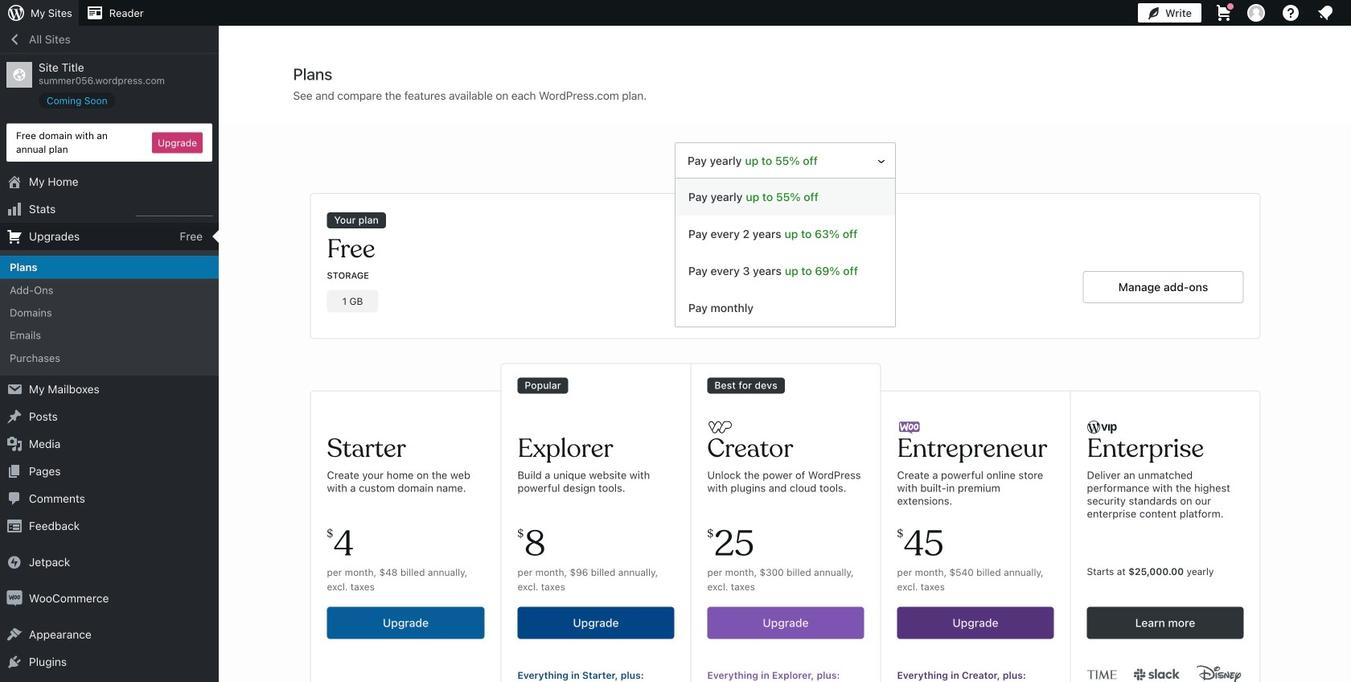 Task type: vqa. For each thing, say whether or not it's contained in the screenshot.
main content
no



Task type: locate. For each thing, give the bounding box(es) containing it.
help image
[[1281, 3, 1301, 23]]

0 vertical spatial img image
[[6, 554, 23, 570]]

1 img image from the top
[[6, 554, 23, 570]]

option
[[676, 179, 895, 216]]

1 vertical spatial img image
[[6, 590, 23, 607]]

img image
[[6, 554, 23, 570], [6, 590, 23, 607]]

highest hourly views 0 image
[[136, 206, 212, 216]]

list box
[[675, 178, 896, 327]]



Task type: describe. For each thing, give the bounding box(es) containing it.
my shopping cart image
[[1215, 3, 1234, 23]]

manage your notifications image
[[1316, 3, 1335, 23]]

my profile image
[[1247, 4, 1265, 22]]

2 img image from the top
[[6, 590, 23, 607]]



